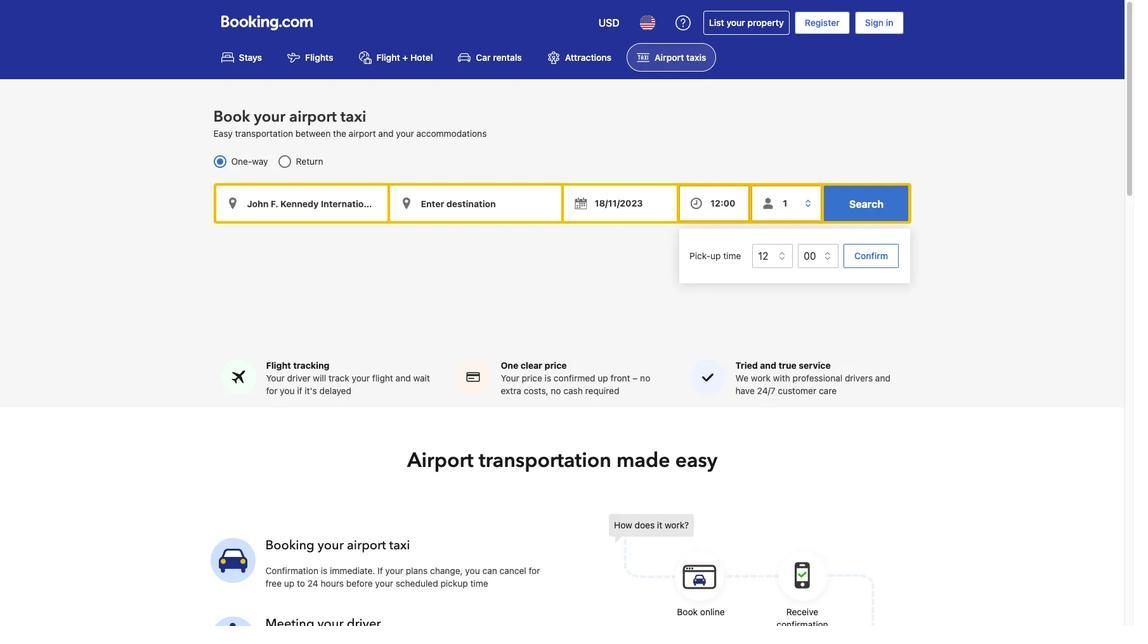 Task type: describe. For each thing, give the bounding box(es) containing it.
to
[[297, 579, 305, 589]]

costs,
[[524, 386, 549, 396]]

2 horizontal spatial up
[[711, 251, 721, 261]]

it's
[[305, 386, 317, 396]]

and right 'drivers'
[[876, 373, 891, 384]]

rentals
[[493, 52, 522, 63]]

confirm button
[[844, 244, 899, 269]]

way
[[252, 156, 268, 167]]

flight + hotel
[[377, 52, 433, 63]]

how
[[614, 520, 632, 531]]

plans
[[406, 566, 428, 577]]

receive confirmation
[[777, 607, 828, 627]]

airport for airport taxis
[[655, 52, 684, 63]]

drivers
[[845, 373, 873, 384]]

booking
[[266, 537, 315, 554]]

confirmation
[[777, 620, 828, 627]]

1 horizontal spatial time
[[724, 251, 741, 261]]

true
[[779, 360, 797, 371]]

your up way
[[254, 107, 286, 128]]

+
[[403, 52, 408, 63]]

12:00 button
[[680, 186, 750, 222]]

extra
[[501, 386, 522, 396]]

taxis
[[687, 52, 706, 63]]

taxi for book
[[341, 107, 366, 128]]

usd button
[[591, 8, 627, 38]]

airport for booking
[[347, 537, 386, 554]]

–
[[633, 373, 638, 384]]

confirmed
[[554, 373, 596, 384]]

cash
[[564, 386, 583, 396]]

flight tracking your driver will track your flight and wait for you if it's delayed
[[266, 360, 430, 396]]

work
[[751, 373, 771, 384]]

your right if
[[385, 566, 404, 577]]

pick-up time
[[690, 251, 741, 261]]

for for confirmation is immediate. if your plans change, you can cancel for free up to 24 hours before your scheduled pickup time
[[529, 566, 540, 577]]

attractions link
[[537, 43, 622, 72]]

property
[[748, 17, 784, 28]]

one clear price your price is confirmed up front – no extra costs, no cash required
[[501, 360, 651, 396]]

airport for airport transportation made easy
[[407, 447, 474, 475]]

between
[[296, 128, 331, 139]]

you inside confirmation is immediate. if your plans change, you can cancel for free up to 24 hours before your scheduled pickup time
[[465, 566, 480, 577]]

booking your airport taxi
[[266, 537, 410, 554]]

front
[[611, 373, 630, 384]]

easy
[[676, 447, 718, 475]]

can
[[483, 566, 497, 577]]

delayed
[[319, 386, 352, 396]]

if
[[297, 386, 302, 396]]

one
[[501, 360, 519, 371]]

is inside confirmation is immediate. if your plans change, you can cancel for free up to 24 hours before your scheduled pickup time
[[321, 566, 328, 577]]

customer
[[778, 386, 817, 396]]

is inside one clear price your price is confirmed up front – no extra costs, no cash required
[[545, 373, 552, 384]]

accommodations
[[417, 128, 487, 139]]

24/7
[[757, 386, 776, 396]]

you inside flight tracking your driver will track your flight and wait for you if it's delayed
[[280, 386, 295, 396]]

24
[[308, 579, 318, 589]]

professional
[[793, 373, 843, 384]]

scheduled
[[396, 579, 438, 589]]

before
[[346, 579, 373, 589]]

one-
[[231, 156, 252, 167]]

search
[[850, 199, 884, 210]]

search button
[[825, 186, 909, 222]]

sign in
[[865, 17, 894, 28]]

tracking
[[293, 360, 330, 371]]

driver
[[287, 373, 311, 384]]

book online
[[677, 607, 725, 618]]

tried
[[736, 360, 758, 371]]

flights link
[[277, 43, 344, 72]]

18/11/2023
[[595, 198, 643, 209]]

your up the immediate.
[[318, 537, 344, 554]]

time inside confirmation is immediate. if your plans change, you can cancel for free up to 24 hours before your scheduled pickup time
[[470, 579, 488, 589]]

book for your
[[214, 107, 250, 128]]

does
[[635, 520, 655, 531]]

it
[[657, 520, 663, 531]]

Enter destination text field
[[390, 186, 561, 222]]

usd
[[599, 17, 620, 29]]

with
[[773, 373, 791, 384]]

up inside one clear price your price is confirmed up front – no extra costs, no cash required
[[598, 373, 608, 384]]

1 vertical spatial price
[[522, 373, 542, 384]]

attractions
[[565, 52, 612, 63]]

in
[[886, 17, 894, 28]]

car
[[476, 52, 491, 63]]

easy
[[214, 128, 233, 139]]

service
[[799, 360, 831, 371]]

1 horizontal spatial price
[[545, 360, 567, 371]]

receive
[[787, 607, 819, 618]]

1 vertical spatial transportation
[[479, 447, 612, 475]]

track
[[329, 373, 349, 384]]

list your property
[[709, 17, 784, 28]]

immediate.
[[330, 566, 375, 577]]



Task type: vqa. For each thing, say whether or not it's contained in the screenshot.


Task type: locate. For each thing, give the bounding box(es) containing it.
1 vertical spatial time
[[470, 579, 488, 589]]

0 horizontal spatial up
[[284, 579, 295, 589]]

book for online
[[677, 607, 698, 618]]

work?
[[665, 520, 689, 531]]

cancel
[[500, 566, 527, 577]]

0 vertical spatial you
[[280, 386, 295, 396]]

1 horizontal spatial taxi
[[389, 537, 410, 554]]

flight for flight + hotel
[[377, 52, 400, 63]]

for for flight tracking your driver will track your flight and wait for you if it's delayed
[[266, 386, 278, 396]]

0 horizontal spatial time
[[470, 579, 488, 589]]

tried and true service we work with professional drivers and have 24/7 customer care
[[736, 360, 891, 396]]

your right list
[[727, 17, 745, 28]]

you
[[280, 386, 295, 396], [465, 566, 480, 577]]

1 vertical spatial taxi
[[389, 537, 410, 554]]

0 vertical spatial transportation
[[235, 128, 293, 139]]

booking.com online hotel reservations image
[[221, 15, 312, 30]]

0 horizontal spatial transportation
[[235, 128, 293, 139]]

and left wait
[[396, 373, 411, 384]]

hours
[[321, 579, 344, 589]]

0 horizontal spatial price
[[522, 373, 542, 384]]

flight
[[372, 373, 393, 384]]

0 horizontal spatial your
[[266, 373, 285, 384]]

time
[[724, 251, 741, 261], [470, 579, 488, 589]]

1 vertical spatial book
[[677, 607, 698, 618]]

0 horizontal spatial no
[[551, 386, 561, 396]]

1 your from the left
[[266, 373, 285, 384]]

will
[[313, 373, 326, 384]]

your right track
[[352, 373, 370, 384]]

up up required
[[598, 373, 608, 384]]

0 vertical spatial airport
[[289, 107, 337, 128]]

your
[[266, 373, 285, 384], [501, 373, 519, 384]]

stays
[[239, 52, 262, 63]]

your inside the list your property link
[[727, 17, 745, 28]]

0 horizontal spatial book
[[214, 107, 250, 128]]

return
[[296, 156, 323, 167]]

1 horizontal spatial is
[[545, 373, 552, 384]]

is up 'hours'
[[321, 566, 328, 577]]

1 horizontal spatial up
[[598, 373, 608, 384]]

for inside flight tracking your driver will track your flight and wait for you if it's delayed
[[266, 386, 278, 396]]

your
[[727, 17, 745, 28], [254, 107, 286, 128], [396, 128, 414, 139], [352, 373, 370, 384], [318, 537, 344, 554], [385, 566, 404, 577], [375, 579, 393, 589]]

we
[[736, 373, 749, 384]]

airport taxis link
[[627, 43, 717, 72]]

confirmation
[[266, 566, 319, 577]]

book your airport taxi easy transportation between the airport and your accommodations
[[214, 107, 487, 139]]

airport up if
[[347, 537, 386, 554]]

0 vertical spatial time
[[724, 251, 741, 261]]

0 vertical spatial no
[[640, 373, 651, 384]]

you left can
[[465, 566, 480, 577]]

0 horizontal spatial is
[[321, 566, 328, 577]]

pickup
[[441, 579, 468, 589]]

airport right the
[[349, 128, 376, 139]]

0 horizontal spatial you
[[280, 386, 295, 396]]

1 vertical spatial up
[[598, 373, 608, 384]]

time down can
[[470, 579, 488, 589]]

1 horizontal spatial for
[[529, 566, 540, 577]]

0 horizontal spatial taxi
[[341, 107, 366, 128]]

you left if
[[280, 386, 295, 396]]

1 horizontal spatial airport
[[655, 52, 684, 63]]

sign
[[865, 17, 884, 28]]

transportation
[[235, 128, 293, 139], [479, 447, 612, 475]]

your inside one clear price your price is confirmed up front – no extra costs, no cash required
[[501, 373, 519, 384]]

sign in link
[[855, 11, 904, 34]]

taxi up plans
[[389, 537, 410, 554]]

airport
[[289, 107, 337, 128], [349, 128, 376, 139], [347, 537, 386, 554]]

12:00
[[711, 198, 736, 209]]

one-way
[[231, 156, 268, 167]]

register
[[805, 17, 840, 28]]

is up costs,
[[545, 373, 552, 384]]

1 vertical spatial no
[[551, 386, 561, 396]]

transportation inside book your airport taxi easy transportation between the airport and your accommodations
[[235, 128, 293, 139]]

how does it work?
[[614, 520, 689, 531]]

book inside book your airport taxi easy transportation between the airport and your accommodations
[[214, 107, 250, 128]]

have
[[736, 386, 755, 396]]

book up easy
[[214, 107, 250, 128]]

airport up the 'between'
[[289, 107, 337, 128]]

taxi up the
[[341, 107, 366, 128]]

your inside flight tracking your driver will track your flight and wait for you if it's delayed
[[352, 373, 370, 384]]

flights
[[305, 52, 333, 63]]

for
[[266, 386, 278, 396], [529, 566, 540, 577]]

taxi for booking
[[389, 537, 410, 554]]

flight for flight tracking your driver will track your flight and wait for you if it's delayed
[[266, 360, 291, 371]]

booking airport taxi image
[[609, 514, 876, 627], [210, 539, 255, 584], [210, 618, 255, 627]]

0 vertical spatial flight
[[377, 52, 400, 63]]

airport transportation made easy
[[407, 447, 718, 475]]

0 vertical spatial price
[[545, 360, 567, 371]]

price down the clear
[[522, 373, 542, 384]]

1 horizontal spatial book
[[677, 607, 698, 618]]

flight inside flight tracking your driver will track your flight and wait for you if it's delayed
[[266, 360, 291, 371]]

0 horizontal spatial airport
[[407, 447, 474, 475]]

0 vertical spatial book
[[214, 107, 250, 128]]

1 horizontal spatial flight
[[377, 52, 400, 63]]

no left cash
[[551, 386, 561, 396]]

book left online
[[677, 607, 698, 618]]

list your property link
[[704, 11, 790, 35]]

1 vertical spatial flight
[[266, 360, 291, 371]]

and inside book your airport taxi easy transportation between the airport and your accommodations
[[378, 128, 394, 139]]

1 vertical spatial you
[[465, 566, 480, 577]]

no right –
[[640, 373, 651, 384]]

flight + hotel link
[[349, 43, 443, 72]]

1 horizontal spatial your
[[501, 373, 519, 384]]

your inside flight tracking your driver will track your flight and wait for you if it's delayed
[[266, 373, 285, 384]]

your down one
[[501, 373, 519, 384]]

list
[[709, 17, 724, 28]]

0 vertical spatial taxi
[[341, 107, 366, 128]]

your down if
[[375, 579, 393, 589]]

up down 12:00 button
[[711, 251, 721, 261]]

airport taxis
[[655, 52, 706, 63]]

0 horizontal spatial for
[[266, 386, 278, 396]]

car rentals link
[[448, 43, 532, 72]]

confirmation is immediate. if your plans change, you can cancel for free up to 24 hours before your scheduled pickup time
[[266, 566, 540, 589]]

register link
[[795, 11, 850, 34]]

0 vertical spatial for
[[266, 386, 278, 396]]

taxi inside book your airport taxi easy transportation between the airport and your accommodations
[[341, 107, 366, 128]]

free
[[266, 579, 282, 589]]

up left to
[[284, 579, 295, 589]]

airport for book
[[289, 107, 337, 128]]

for right 'cancel'
[[529, 566, 540, 577]]

flight up driver
[[266, 360, 291, 371]]

airport
[[655, 52, 684, 63], [407, 447, 474, 475]]

the
[[333, 128, 346, 139]]

2 vertical spatial up
[[284, 579, 295, 589]]

1 vertical spatial airport
[[407, 447, 474, 475]]

1 horizontal spatial no
[[640, 373, 651, 384]]

0 vertical spatial up
[[711, 251, 721, 261]]

flight
[[377, 52, 400, 63], [266, 360, 291, 371]]

0 vertical spatial airport
[[655, 52, 684, 63]]

confirm
[[855, 251, 889, 262]]

2 vertical spatial airport
[[347, 537, 386, 554]]

1 vertical spatial is
[[321, 566, 328, 577]]

time right pick-
[[724, 251, 741, 261]]

book
[[214, 107, 250, 128], [677, 607, 698, 618]]

and right the
[[378, 128, 394, 139]]

care
[[819, 386, 837, 396]]

no
[[640, 373, 651, 384], [551, 386, 561, 396]]

clear
[[521, 360, 543, 371]]

18/11/2023 button
[[564, 186, 677, 222]]

hotel
[[410, 52, 433, 63]]

1 horizontal spatial you
[[465, 566, 480, 577]]

1 vertical spatial airport
[[349, 128, 376, 139]]

1 horizontal spatial transportation
[[479, 447, 612, 475]]

car rentals
[[476, 52, 522, 63]]

stays link
[[211, 43, 272, 72]]

0 vertical spatial is
[[545, 373, 552, 384]]

made
[[617, 447, 671, 475]]

your left accommodations
[[396, 128, 414, 139]]

online
[[700, 607, 725, 618]]

change,
[[430, 566, 463, 577]]

required
[[585, 386, 620, 396]]

and inside flight tracking your driver will track your flight and wait for you if it's delayed
[[396, 373, 411, 384]]

1 vertical spatial for
[[529, 566, 540, 577]]

for left if
[[266, 386, 278, 396]]

Enter pick-up location text field
[[216, 186, 387, 222]]

up inside confirmation is immediate. if your plans change, you can cancel for free up to 24 hours before your scheduled pickup time
[[284, 579, 295, 589]]

your left driver
[[266, 373, 285, 384]]

for inside confirmation is immediate. if your plans change, you can cancel for free up to 24 hours before your scheduled pickup time
[[529, 566, 540, 577]]

is
[[545, 373, 552, 384], [321, 566, 328, 577]]

and up the work
[[760, 360, 777, 371]]

0 horizontal spatial flight
[[266, 360, 291, 371]]

and
[[378, 128, 394, 139], [760, 360, 777, 371], [396, 373, 411, 384], [876, 373, 891, 384]]

up
[[711, 251, 721, 261], [598, 373, 608, 384], [284, 579, 295, 589]]

2 your from the left
[[501, 373, 519, 384]]

if
[[378, 566, 383, 577]]

flight left +
[[377, 52, 400, 63]]

price up "confirmed"
[[545, 360, 567, 371]]



